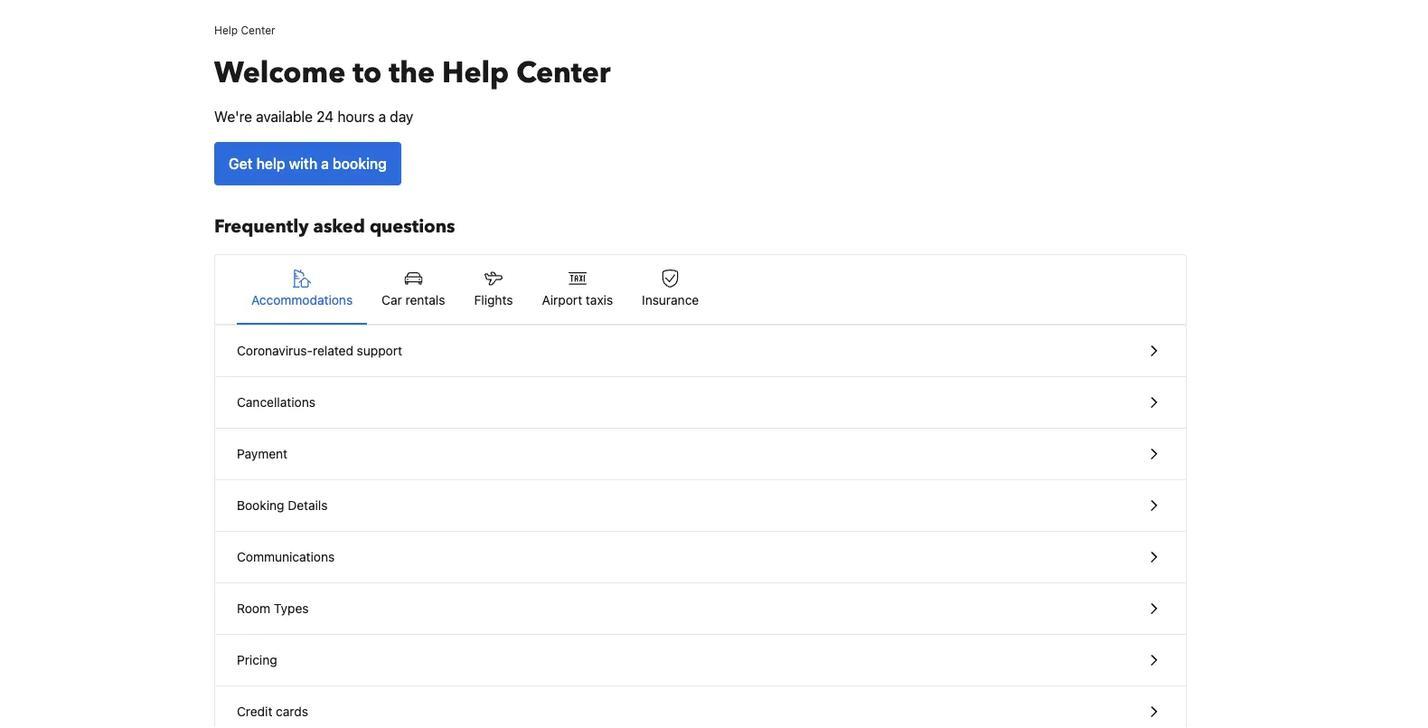 Task type: locate. For each thing, give the bounding box(es) containing it.
accommodations button
[[237, 255, 367, 324]]

a right with
[[321, 155, 329, 172]]

available
[[256, 108, 313, 125]]

help
[[214, 24, 238, 36], [442, 53, 509, 93]]

details
[[288, 498, 328, 513]]

payment
[[237, 446, 288, 461]]

payment button
[[215, 429, 1187, 480]]

coronavirus-related support button
[[215, 326, 1187, 377]]

welcome
[[214, 53, 346, 93]]

room
[[237, 601, 270, 616]]

a
[[379, 108, 386, 125], [321, 155, 329, 172]]

help right "the"
[[442, 53, 509, 93]]

flights button
[[460, 255, 528, 324]]

1 horizontal spatial help
[[442, 53, 509, 93]]

1 vertical spatial a
[[321, 155, 329, 172]]

tab list
[[215, 255, 1187, 326]]

a left day
[[379, 108, 386, 125]]

room types
[[237, 601, 309, 616]]

day
[[390, 108, 414, 125]]

we're available 24 hours a day
[[214, 108, 414, 125]]

0 vertical spatial help
[[214, 24, 238, 36]]

center
[[241, 24, 276, 36], [517, 53, 611, 93]]

related
[[313, 343, 354, 358]]

1 vertical spatial help
[[442, 53, 509, 93]]

tab list containing accommodations
[[215, 255, 1187, 326]]

1 horizontal spatial a
[[379, 108, 386, 125]]

pricing
[[237, 653, 277, 667]]

0 horizontal spatial help
[[214, 24, 238, 36]]

0 vertical spatial center
[[241, 24, 276, 36]]

the
[[389, 53, 435, 93]]

we're
[[214, 108, 252, 125]]

booking details button
[[215, 480, 1187, 532]]

communications
[[237, 549, 335, 564]]

car rentals button
[[367, 255, 460, 324]]

1 vertical spatial center
[[517, 53, 611, 93]]

1 horizontal spatial center
[[517, 53, 611, 93]]

booking
[[333, 155, 387, 172]]

help up welcome
[[214, 24, 238, 36]]

0 vertical spatial a
[[379, 108, 386, 125]]

insurance button
[[628, 255, 714, 324]]

0 horizontal spatial center
[[241, 24, 276, 36]]

cancellations
[[237, 395, 316, 410]]

cards
[[276, 704, 308, 719]]

car rentals
[[382, 293, 445, 308]]

to
[[353, 53, 382, 93]]

0 horizontal spatial a
[[321, 155, 329, 172]]

cancellations button
[[215, 377, 1187, 429]]



Task type: vqa. For each thing, say whether or not it's contained in the screenshot.
your
no



Task type: describe. For each thing, give the bounding box(es) containing it.
help
[[256, 155, 285, 172]]

insurance
[[642, 293, 699, 308]]

help center
[[214, 24, 276, 36]]

airport
[[542, 293, 583, 308]]

pricing button
[[215, 635, 1187, 686]]

credit
[[237, 704, 273, 719]]

types
[[274, 601, 309, 616]]

room types button
[[215, 583, 1187, 635]]

rentals
[[406, 293, 445, 308]]

asked
[[313, 214, 365, 239]]

hours
[[338, 108, 375, 125]]

24
[[317, 108, 334, 125]]

get help with a booking button
[[214, 142, 401, 185]]

welcome to the help center
[[214, 53, 611, 93]]

booking details
[[237, 498, 328, 513]]

booking
[[237, 498, 284, 513]]

questions
[[370, 214, 455, 239]]

credit cards button
[[215, 686, 1187, 728]]

taxis
[[586, 293, 613, 308]]

support
[[357, 343, 403, 358]]

frequently asked questions
[[214, 214, 455, 239]]

a inside the get help with a booking button
[[321, 155, 329, 172]]

with
[[289, 155, 318, 172]]

airport taxis
[[542, 293, 613, 308]]

credit cards
[[237, 704, 308, 719]]

airport taxis button
[[528, 255, 628, 324]]

get
[[229, 155, 253, 172]]

car
[[382, 293, 402, 308]]

communications button
[[215, 532, 1187, 583]]

get help with a booking
[[229, 155, 387, 172]]

frequently
[[214, 214, 309, 239]]

flights
[[474, 293, 513, 308]]

coronavirus-
[[237, 343, 313, 358]]

accommodations
[[251, 293, 353, 308]]

coronavirus-related support
[[237, 343, 403, 358]]



